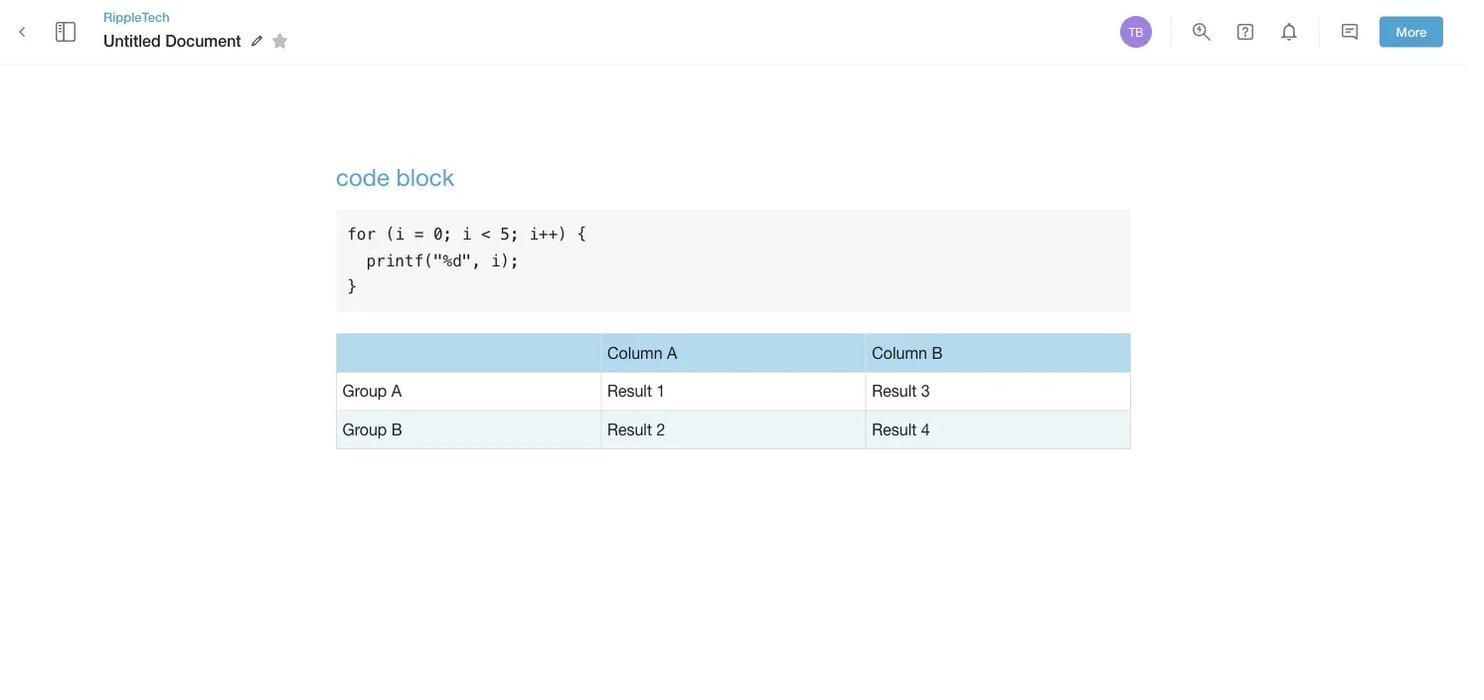 Task type: locate. For each thing, give the bounding box(es) containing it.
a for group a
[[392, 382, 402, 400]]

1 vertical spatial a
[[392, 382, 402, 400]]

i
[[462, 225, 472, 243]]

1 column from the left
[[607, 343, 663, 362]]

result left 2 at the left
[[607, 420, 652, 438]]

for
[[347, 225, 376, 243]]

a
[[667, 343, 678, 362], [392, 382, 402, 400]]

3
[[921, 382, 930, 400]]

0 horizontal spatial column
[[607, 343, 663, 362]]

0;
[[433, 225, 453, 243]]

0 vertical spatial a
[[667, 343, 678, 362]]

0 horizontal spatial b
[[392, 420, 402, 438]]

0 vertical spatial b
[[932, 343, 943, 362]]

column up result 1
[[607, 343, 663, 362]]

column up result 3
[[872, 343, 928, 362]]

document
[[165, 31, 241, 50]]

result
[[607, 382, 652, 400], [872, 382, 917, 400], [607, 420, 652, 438], [872, 420, 917, 438]]

result 3
[[872, 382, 930, 400]]

1 horizontal spatial b
[[932, 343, 943, 362]]

group down group a
[[343, 420, 387, 438]]

1 vertical spatial b
[[392, 420, 402, 438]]

untitled
[[103, 31, 161, 50]]

4
[[921, 420, 930, 438]]

group
[[343, 382, 387, 400], [343, 420, 387, 438]]

printf("%d",
[[366, 251, 481, 270]]

result left 1
[[607, 382, 652, 400]]

group up group b
[[343, 382, 387, 400]]

=
[[414, 225, 424, 243]]

2 group from the top
[[343, 420, 387, 438]]

rippletech
[[103, 9, 170, 24]]

0 vertical spatial group
[[343, 382, 387, 400]]

1 group from the top
[[343, 382, 387, 400]]

column
[[607, 343, 663, 362], [872, 343, 928, 362]]

2 column from the left
[[872, 343, 928, 362]]

1 horizontal spatial column
[[872, 343, 928, 362]]

b for group b
[[392, 420, 402, 438]]

a for column a
[[667, 343, 678, 362]]

result for result 1
[[607, 382, 652, 400]]

b
[[932, 343, 943, 362], [392, 420, 402, 438]]

result left '3'
[[872, 382, 917, 400]]

1 horizontal spatial a
[[667, 343, 678, 362]]

1 vertical spatial group
[[343, 420, 387, 438]]

more
[[1396, 24, 1427, 39]]

0 horizontal spatial a
[[392, 382, 402, 400]]

result left 4
[[872, 420, 917, 438]]



Task type: describe. For each thing, give the bounding box(es) containing it.
code block
[[336, 162, 455, 190]]

result 1
[[607, 382, 665, 400]]

}
[[347, 277, 357, 296]]

<
[[481, 225, 491, 243]]

(i
[[385, 225, 405, 243]]

i++)
[[529, 225, 567, 243]]

1
[[657, 382, 665, 400]]

result for result 2
[[607, 420, 652, 438]]

group for group a
[[343, 382, 387, 400]]

group for group b
[[343, 420, 387, 438]]

group a
[[343, 382, 402, 400]]

tb button
[[1118, 13, 1155, 51]]

more button
[[1380, 17, 1444, 47]]

i);
[[491, 251, 520, 270]]

code
[[336, 162, 390, 190]]

b for column b
[[932, 343, 943, 362]]

column for column b
[[872, 343, 928, 362]]

column b
[[872, 343, 943, 362]]

favorite image
[[268, 29, 292, 53]]

2
[[657, 420, 665, 438]]

tb
[[1129, 25, 1144, 39]]

result for result 3
[[872, 382, 917, 400]]

5;
[[500, 225, 520, 243]]

{
[[577, 225, 587, 243]]

for (i = 0; i < 5; i++) { printf("%d", i); }
[[347, 225, 587, 296]]

group b
[[343, 420, 402, 438]]

result 2
[[607, 420, 665, 438]]

column a
[[607, 343, 678, 362]]

result for result 4
[[872, 420, 917, 438]]

result 4
[[872, 420, 930, 438]]

untitled document
[[103, 31, 241, 50]]

column for column a
[[607, 343, 663, 362]]

rippletech link
[[103, 8, 295, 26]]

block
[[396, 162, 455, 190]]



Task type: vqa. For each thing, say whether or not it's contained in the screenshot.
dialog
no



